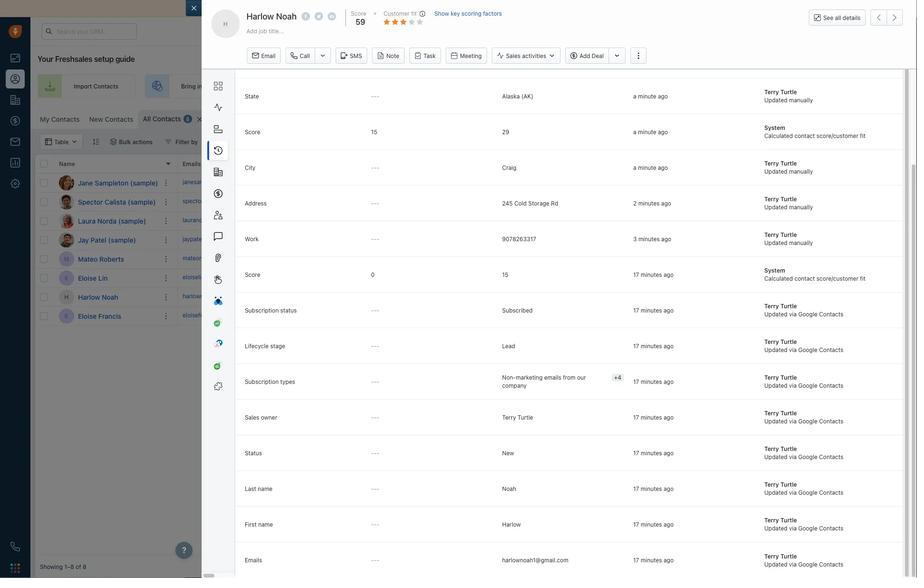 Task type: locate. For each thing, give the bounding box(es) containing it.
contact
[[795, 133, 815, 139], [795, 276, 815, 282]]

terry turtle updated via google contacts for lead
[[765, 339, 844, 354]]

score
[[351, 10, 367, 17], [245, 129, 260, 135], [245, 271, 260, 278]]

1 vertical spatial import
[[74, 83, 92, 89]]

3 17 minutes ago from the top
[[634, 343, 674, 350]]

7 17 from the top
[[634, 486, 639, 492]]

9 17 minutes ago from the top
[[634, 557, 674, 564]]

1 vertical spatial name
[[258, 521, 273, 528]]

3 manually from the top
[[789, 204, 813, 211]]

press space to select this row. row
[[35, 174, 178, 193], [178, 174, 913, 193], [35, 193, 178, 212], [178, 193, 913, 212], [35, 212, 178, 231], [178, 212, 913, 231], [35, 231, 178, 250], [178, 231, 913, 250], [35, 250, 178, 269], [178, 250, 913, 269], [35, 269, 178, 288], [178, 269, 913, 288], [35, 288, 178, 307], [178, 288, 913, 307], [35, 307, 178, 326], [178, 307, 913, 326]]

0 horizontal spatial 15
[[371, 129, 377, 135]]

via for harlow
[[789, 525, 797, 532]]

a minute ago for 29
[[634, 129, 668, 135]]

sales activities
[[506, 52, 547, 59]]

import
[[365, 5, 386, 12], [74, 83, 92, 89]]

harlow noah up the 'eloise francis'
[[78, 293, 118, 301]]

0 vertical spatial harlownoah1@gmail.com
[[183, 293, 249, 299]]

6 17 from the top
[[634, 450, 639, 457]]

harlow noah up 'title...'
[[247, 11, 297, 21]]

(sample) right calista
[[128, 198, 156, 206]]

2 eloise from the top
[[78, 312, 97, 320]]

2 17 from the top
[[634, 307, 639, 314]]

cell
[[749, 174, 913, 192], [392, 193, 463, 211], [678, 193, 749, 211], [749, 193, 913, 211], [749, 212, 913, 230], [392, 231, 463, 249], [678, 231, 749, 249], [749, 231, 913, 249], [749, 250, 913, 268], [392, 269, 463, 287], [535, 269, 606, 287], [678, 269, 749, 287], [749, 269, 913, 287], [749, 288, 913, 306], [392, 307, 463, 325], [535, 307, 606, 325], [678, 307, 749, 325], [749, 307, 913, 325]]

0 vertical spatial score
[[351, 10, 367, 17]]

0 vertical spatial system
[[765, 125, 786, 131]]

2 a minute ago from the top
[[634, 129, 668, 135]]

1 google from the top
[[799, 311, 818, 318]]

ago for noah
[[664, 486, 674, 492]]

3 terry turtle updated manually from the top
[[765, 196, 813, 211]]

1 17 from the top
[[634, 271, 639, 278]]

9 updated from the top
[[765, 454, 788, 461]]

terry turtle updated via google contacts for new
[[765, 446, 844, 461]]

(sample) right "sampleton"
[[130, 179, 158, 187]]

all left your
[[387, 5, 395, 12]]

lauranordasample@gmail.com link
[[183, 216, 264, 226]]

4 --- from the top
[[371, 236, 379, 242]]

1 vertical spatial system
[[765, 267, 786, 274]]

minutes for 245 cold storage rd
[[639, 200, 660, 207]]

2 terry turtle updated via google contacts from the top
[[765, 339, 844, 354]]

12
[[225, 116, 231, 123]]

google for harlownoah1@gmail.com
[[799, 561, 818, 568]]

container_wx8msf4aqz5i3rn1 image for mateoroberts871@gmail.com
[[542, 256, 549, 262]]

17 for terry turtle
[[634, 414, 639, 421]]

2 manually from the top
[[789, 169, 813, 175]]

bulk
[[119, 138, 131, 145]]

bulk actions button
[[104, 134, 159, 150]]

eloiselin621@gmail.com link
[[183, 273, 247, 283]]

harlow inside grid
[[78, 293, 100, 301]]

terry for first name
[[765, 517, 779, 524]]

harlow noah inside row group
[[78, 293, 118, 301]]

3 a from the top
[[634, 164, 637, 171]]

5 17 from the top
[[634, 414, 639, 421]]

from left our
[[563, 374, 576, 381]]

12 --- from the top
[[371, 557, 379, 564]]

4 google from the top
[[799, 418, 818, 425]]

call button
[[286, 48, 315, 64]]

container_wx8msf4aqz5i3rn1 image for filter by
[[165, 138, 172, 145]]

stage
[[270, 343, 285, 350]]

+ click to add for jaypatelsample@gmail.com
[[468, 237, 505, 243]]

2 score/customer from the top
[[817, 276, 859, 282]]

h
[[224, 20, 228, 27], [64, 294, 69, 300]]

terry turtle updated manually
[[765, 89, 813, 104], [765, 160, 813, 175], [765, 196, 813, 211], [765, 232, 813, 247]]

a for craig
[[634, 164, 637, 171]]

4 via from the top
[[789, 418, 797, 425]]

1 horizontal spatial sales
[[506, 52, 521, 59]]

lead
[[502, 343, 515, 350]]

0 vertical spatial score/customer
[[817, 133, 859, 139]]

+ click to add for eloiselin621@gmail.com
[[468, 275, 505, 281]]

6 --- from the top
[[371, 343, 379, 350]]

turtle
[[781, 89, 797, 96], [781, 160, 797, 167], [566, 180, 582, 186], [781, 196, 797, 203], [566, 199, 582, 205], [566, 218, 582, 224], [781, 232, 797, 238], [566, 256, 582, 262], [781, 303, 797, 310], [781, 339, 797, 345], [781, 374, 797, 381], [781, 410, 797, 417], [518, 414, 533, 421], [781, 446, 797, 452], [781, 482, 797, 488], [781, 517, 797, 524], [781, 553, 797, 560]]

0 horizontal spatial h
[[64, 294, 69, 300]]

0 horizontal spatial noah
[[102, 293, 118, 301]]

1 terry turtle updated via google contacts from the top
[[765, 303, 844, 318]]

0 vertical spatial noah
[[276, 11, 297, 21]]

noah inside press space to select this row. row
[[102, 293, 118, 301]]

0 vertical spatial all
[[387, 5, 395, 12]]

eloise inside "link"
[[78, 312, 97, 320]]

name right first
[[258, 521, 273, 528]]

0 horizontal spatial sales
[[245, 414, 259, 421]]

e for eloise francis
[[65, 313, 68, 319]]

1 system calculated contact score/customer fit from the top
[[765, 125, 866, 139]]

qualified down 2
[[621, 218, 645, 224]]

1 manually from the top
[[789, 97, 813, 104]]

1 vertical spatial score
[[245, 129, 260, 135]]

e left eloise francis "link"
[[65, 313, 68, 319]]

close image
[[904, 6, 908, 11]]

updated
[[765, 97, 788, 104], [765, 169, 788, 175], [765, 204, 788, 211], [765, 240, 788, 247], [765, 311, 788, 318], [765, 347, 788, 354], [765, 383, 788, 389], [765, 418, 788, 425], [765, 454, 788, 461], [765, 490, 788, 496], [765, 525, 788, 532], [765, 561, 788, 568]]

press space to select this row. row containing jaypatelsample@gmail.com
[[178, 231, 913, 250]]

terry turtle updated via google contacts
[[765, 303, 844, 318], [765, 339, 844, 354], [765, 374, 844, 389], [765, 410, 844, 425], [765, 446, 844, 461], [765, 482, 844, 496], [765, 517, 844, 532], [765, 553, 844, 568]]

meeting
[[460, 52, 482, 59]]

6 updated from the top
[[765, 347, 788, 354]]

--- for subscription status
[[371, 307, 379, 314]]

17 minutes ago for terry turtle
[[634, 414, 674, 421]]

score down "mateoroberts871@gmail.com" link
[[245, 271, 260, 278]]

9 --- from the top
[[371, 450, 379, 457]]

0 vertical spatial contact
[[795, 133, 815, 139]]

phone element
[[6, 537, 25, 556]]

4 terry turtle updated manually from the top
[[765, 232, 813, 247]]

1 a minute ago from the top
[[634, 93, 668, 100]]

9 17 from the top
[[634, 557, 639, 564]]

ago for alaska (ak)
[[658, 93, 668, 100]]

in
[[197, 83, 202, 89]]

ago for harlownoah1@gmail.com
[[664, 557, 674, 564]]

minutes for noah
[[641, 486, 662, 492]]

0 vertical spatial work
[[254, 160, 269, 167]]

17 for harlownoah1@gmail.com
[[634, 557, 639, 564]]

spector calista (sample) link
[[78, 197, 156, 207]]

2 vertical spatial a minute ago
[[634, 164, 668, 171]]

5 via from the top
[[789, 454, 797, 461]]

2 vertical spatial score
[[245, 271, 260, 278]]

harlow noah inside dialog
[[247, 11, 297, 21]]

minutes for subscribed
[[641, 307, 662, 314]]

e for eloise lin
[[65, 275, 68, 281]]

container_wx8msf4aqz5i3rn1 image for terry turtle
[[542, 180, 549, 186]]

1 vertical spatial calculated
[[765, 276, 793, 282]]

all inside button
[[836, 14, 842, 21]]

1 --- from the top
[[371, 93, 379, 100]]

0 vertical spatial + add task
[[325, 218, 354, 224]]

0 vertical spatial minute
[[638, 93, 657, 100]]

sales left the owner
[[245, 414, 259, 421]]

2 qualified from the top
[[621, 199, 645, 205]]

press space to select this row. row containing jane sampleton (sample)
[[35, 174, 178, 193]]

acme inc (sample) link
[[682, 218, 732, 224]]

2 vertical spatial qualified
[[621, 218, 645, 224]]

11 updated from the top
[[765, 525, 788, 532]]

eloise down harlow noah link
[[78, 312, 97, 320]]

work up "3684932360"
[[254, 160, 269, 167]]

send email image
[[824, 28, 830, 35]]

1 horizontal spatial from
[[563, 374, 576, 381]]

calculated
[[765, 133, 793, 139], [765, 276, 793, 282]]

1 score/customer from the top
[[817, 133, 859, 139]]

2 vertical spatial noah
[[502, 486, 516, 492]]

2 system calculated contact score/customer fit from the top
[[765, 267, 866, 282]]

1 horizontal spatial h
[[224, 20, 228, 27]]

1 vertical spatial harlownoah1@gmail.com
[[502, 557, 569, 564]]

terry turtle
[[551, 180, 582, 186], [551, 199, 582, 205], [551, 218, 582, 224], [551, 256, 582, 262], [502, 414, 533, 421]]

contact for 17 minutes ago
[[795, 276, 815, 282]]

press space to select this row. row containing eloiselin621@gmail.com
[[178, 269, 913, 288]]

city
[[245, 164, 255, 171]]

widgetz.io (sample) link
[[682, 180, 736, 186]]

4 right our
[[618, 374, 622, 381]]

work down "4167348672" 'link'
[[245, 236, 259, 242]]

0 vertical spatial 4
[[876, 23, 879, 30]]

0 vertical spatial task
[[343, 218, 354, 224]]

Search your CRM... text field
[[42, 23, 137, 39]]

11 --- from the top
[[371, 521, 379, 528]]

+
[[468, 180, 472, 186], [468, 199, 472, 205], [468, 218, 472, 224], [325, 218, 329, 224], [254, 236, 258, 242], [468, 237, 472, 243], [254, 255, 258, 261], [468, 256, 472, 262], [682, 256, 686, 262], [325, 256, 329, 262], [254, 274, 258, 280], [468, 275, 472, 281], [254, 312, 258, 318], [468, 313, 472, 319], [614, 374, 618, 381]]

via for lead
[[789, 347, 797, 354]]

1 calculated from the top
[[765, 133, 793, 139]]

score for 0
[[245, 271, 260, 278]]

1 vertical spatial all
[[836, 14, 842, 21]]

1 vertical spatial sales
[[245, 414, 259, 421]]

4 terry turtle updated via google contacts from the top
[[765, 410, 844, 425]]

show
[[435, 10, 449, 17]]

2 minute from the top
[[638, 129, 657, 135]]

1 horizontal spatial noah
[[276, 11, 297, 21]]

terry turtle for 3684945781
[[551, 199, 582, 205]]

1 vertical spatial minute
[[638, 129, 657, 135]]

import down "your freshsales setup guide"
[[74, 83, 92, 89]]

minutes for 9078263317
[[639, 236, 660, 242]]

press space to select this row. row containing eloise francis
[[35, 307, 178, 326]]

1 vertical spatial harlow noah
[[78, 293, 118, 301]]

8 --- from the top
[[371, 414, 379, 421]]

container_wx8msf4aqz5i3rn1 image
[[165, 138, 172, 145], [542, 180, 549, 186]]

1 horizontal spatial 8
[[186, 116, 190, 122]]

to
[[503, 5, 509, 12], [488, 180, 494, 186], [488, 199, 494, 205], [488, 218, 494, 224], [274, 236, 280, 242], [488, 237, 494, 243], [274, 255, 280, 261], [488, 256, 494, 262], [702, 256, 708, 262], [274, 274, 280, 280], [488, 275, 494, 281], [274, 312, 280, 318], [488, 313, 494, 319]]

import up 59
[[365, 5, 386, 12]]

2
[[634, 200, 637, 207]]

new contacts button
[[84, 110, 138, 129], [89, 115, 133, 123]]

mateo roberts
[[78, 255, 124, 263]]

terry for subscription status
[[765, 303, 779, 310]]

from right start at top right
[[528, 5, 542, 12]]

7 via from the top
[[789, 525, 797, 532]]

3 terry turtle updated via google contacts from the top
[[765, 374, 844, 389]]

0 vertical spatial a minute ago
[[634, 93, 668, 100]]

minutes for harlownoah1@gmail.com
[[641, 557, 662, 564]]

customer
[[384, 10, 410, 17]]

1 minute from the top
[[638, 93, 657, 100]]

1 vertical spatial h
[[64, 294, 69, 300]]

emails
[[183, 160, 201, 167], [245, 557, 262, 564]]

0 vertical spatial subscription
[[245, 307, 279, 314]]

1 vertical spatial fit
[[861, 133, 866, 139]]

(ak)
[[522, 93, 534, 100]]

1 horizontal spatial 15
[[397, 292, 405, 301]]

2 vertical spatial minute
[[638, 164, 657, 171]]

terry
[[765, 89, 779, 96], [765, 160, 779, 167], [551, 180, 565, 186], [765, 196, 779, 203], [551, 199, 565, 205], [551, 218, 565, 224], [765, 232, 779, 238], [551, 256, 565, 262], [765, 303, 779, 310], [765, 339, 779, 345], [765, 374, 779, 381], [765, 410, 779, 417], [502, 414, 516, 421], [765, 446, 779, 452], [765, 482, 779, 488], [765, 517, 779, 524], [765, 553, 779, 560]]

0 vertical spatial a
[[634, 93, 637, 100]]

add
[[247, 28, 257, 34], [580, 52, 591, 59], [874, 115, 885, 121], [331, 218, 341, 224], [331, 256, 341, 262]]

deal
[[592, 52, 604, 59]]

your
[[396, 5, 410, 12]]

m
[[64, 256, 69, 262]]

2 terry turtle updated manually from the top
[[765, 160, 813, 175]]

via
[[789, 311, 797, 318], [789, 347, 797, 354], [789, 383, 797, 389], [789, 418, 797, 425], [789, 454, 797, 461], [789, 490, 797, 496], [789, 525, 797, 532], [789, 561, 797, 568]]

name right last
[[258, 486, 272, 492]]

status
[[245, 450, 262, 457]]

1 system from the top
[[765, 125, 786, 131]]

0 horizontal spatial 8
[[83, 563, 86, 570]]

contacts
[[94, 83, 118, 89], [153, 115, 181, 123], [51, 115, 80, 123], [105, 115, 133, 123], [820, 311, 844, 318], [820, 347, 844, 354], [820, 383, 844, 389], [820, 418, 844, 425], [820, 454, 844, 461], [820, 490, 844, 496], [820, 525, 844, 532], [820, 561, 844, 568]]

francis
[[98, 312, 121, 320]]

17 minutes ago for new
[[634, 450, 674, 457]]

score/customer
[[817, 133, 859, 139], [817, 276, 859, 282]]

4 manually from the top
[[789, 240, 813, 247]]

6 terry turtle updated via google contacts from the top
[[765, 482, 844, 496]]

2 system from the top
[[765, 267, 786, 274]]

0 horizontal spatial harlow noah
[[78, 293, 118, 301]]

2 vertical spatial fit
[[861, 276, 866, 282]]

1 horizontal spatial harlownoah1@gmail.com
[[502, 557, 569, 564]]

1 vertical spatial system calculated contact score/customer fit
[[765, 267, 866, 282]]

subscription left status in the bottom left of the page
[[245, 307, 279, 314]]

2 vertical spatial a
[[634, 164, 637, 171]]

container_wx8msf4aqz5i3rn1 image left the filter
[[165, 138, 172, 145]]

container_wx8msf4aqz5i3rn1 image for lauranordasample@gmail.com
[[542, 218, 549, 224]]

1 horizontal spatial harlow noah
[[247, 11, 297, 21]]

ago for 245 cold storage rd
[[662, 200, 672, 207]]

terry for subscription types
[[765, 374, 779, 381]]

company
[[502, 383, 527, 389]]

5 google from the top
[[799, 454, 818, 461]]

8 via from the top
[[789, 561, 797, 568]]

minutes
[[639, 200, 660, 207], [639, 236, 660, 242], [641, 271, 662, 278], [641, 307, 662, 314], [641, 343, 662, 350], [641, 379, 662, 385], [641, 414, 662, 421], [641, 450, 662, 457], [641, 486, 662, 492], [641, 521, 662, 528], [641, 557, 662, 564]]

8 google from the top
[[799, 561, 818, 568]]

calculated for a minute ago
[[765, 133, 793, 139]]

fit
[[412, 10, 417, 17], [861, 133, 866, 139], [861, 276, 866, 282]]

(sample) inside "link"
[[118, 217, 146, 225]]

8 updated from the top
[[765, 418, 788, 425]]

turtle for subscription status
[[781, 303, 797, 310]]

0 horizontal spatial from
[[528, 5, 542, 12]]

1 horizontal spatial import
[[365, 5, 386, 12]]

1 vertical spatial 4
[[618, 374, 622, 381]]

1 vertical spatial 15
[[502, 271, 509, 278]]

qualified up 2
[[621, 180, 645, 186]]

7 terry turtle updated via google contacts from the top
[[765, 517, 844, 532]]

subscription for subscription types
[[245, 379, 279, 385]]

1 contact from the top
[[795, 133, 815, 139]]

0 horizontal spatial emails
[[183, 160, 201, 167]]

0 horizontal spatial all
[[387, 5, 395, 12]]

3 minutes ago
[[634, 236, 672, 242]]

terry for status
[[765, 446, 779, 452]]

ago for 29
[[658, 129, 668, 135]]

minutes for new
[[641, 450, 662, 457]]

spectorcalista@gmail.com 3684945781
[[183, 198, 289, 204]]

1 + add task from the top
[[325, 218, 354, 224]]

17 minutes ago
[[634, 271, 674, 278], [634, 307, 674, 314], [634, 343, 674, 350], [634, 379, 674, 385], [634, 414, 674, 421], [634, 450, 674, 457], [634, 486, 674, 492], [634, 521, 674, 528], [634, 557, 674, 564]]

updated for new
[[765, 454, 788, 461]]

system for 17 minutes ago
[[765, 267, 786, 274]]

jane sampleton (sample)
[[78, 179, 158, 187]]

turtle for emails
[[781, 553, 797, 560]]

row group containing 47
[[178, 174, 913, 326]]

8 up filter by
[[186, 116, 190, 122]]

15
[[371, 129, 377, 135], [502, 271, 509, 278], [397, 292, 405, 301]]

0 vertical spatial system calculated contact score/customer fit
[[765, 125, 866, 139]]

--- for address
[[371, 200, 379, 207]]

5 17 minutes ago from the top
[[634, 414, 674, 421]]

4167348672
[[254, 217, 288, 223]]

minute for alaska (ak)
[[638, 93, 657, 100]]

--- for subscription types
[[371, 379, 379, 385]]

2 --- from the top
[[371, 164, 379, 171]]

container_wx8msf4aqz5i3rn1 image
[[110, 138, 117, 145], [325, 180, 332, 186], [542, 199, 549, 205], [542, 218, 549, 224], [542, 256, 549, 262]]

0 vertical spatial sales
[[506, 52, 521, 59]]

terry turtle updated via google contacts for harlow
[[765, 517, 844, 532]]

1 vertical spatial 8
[[83, 563, 86, 570]]

1 vertical spatial a minute ago
[[634, 129, 668, 135]]

4 link
[[867, 22, 882, 39]]

7 google from the top
[[799, 525, 818, 532]]

score 59
[[351, 10, 367, 26]]

2 a from the top
[[634, 129, 637, 135]]

0 horizontal spatial 4
[[618, 374, 622, 381]]

score down more...
[[245, 129, 260, 135]]

3 qualified from the top
[[621, 218, 645, 224]]

1 e from the top
[[65, 275, 68, 281]]

7 --- from the top
[[371, 379, 379, 385]]

1 a from the top
[[634, 93, 637, 100]]

1 subscription from the top
[[245, 307, 279, 314]]

new for eloisefrancis23@gmail.com
[[621, 313, 633, 319]]

name for last name
[[258, 486, 272, 492]]

2 task from the top
[[343, 256, 354, 262]]

updated for subscribed
[[765, 311, 788, 318]]

ago
[[658, 93, 668, 100], [658, 129, 668, 135], [658, 164, 668, 171], [662, 200, 672, 207], [662, 236, 672, 242], [664, 271, 674, 278], [664, 307, 674, 314], [664, 343, 674, 350], [664, 379, 674, 385], [664, 414, 674, 421], [664, 450, 674, 457], [664, 486, 674, 492], [664, 521, 674, 528], [664, 557, 674, 564]]

ago for 15
[[664, 271, 674, 278]]

0 vertical spatial harlow
[[247, 11, 274, 21]]

harlownoah1@gmail.com inside press space to select this row. row
[[183, 293, 249, 299]]

1 horizontal spatial 4
[[876, 23, 879, 30]]

1 vertical spatial eloise
[[78, 312, 97, 320]]

laura norda (sample) link
[[78, 216, 146, 226]]

0 vertical spatial fit
[[412, 10, 417, 17]]

(sample)
[[130, 179, 158, 187], [713, 180, 736, 186], [128, 198, 156, 206], [118, 217, 146, 225], [709, 218, 732, 224], [108, 236, 136, 244]]

0 vertical spatial e
[[65, 275, 68, 281]]

system calculated contact score/customer fit
[[765, 125, 866, 139], [765, 267, 866, 282]]

1 vertical spatial harlow
[[78, 293, 100, 301]]

mateo roberts link
[[78, 254, 124, 264]]

2 horizontal spatial noah
[[502, 486, 516, 492]]

score up 59 button
[[351, 10, 367, 17]]

updated for alaska (ak)
[[765, 97, 788, 104]]

1 task from the top
[[343, 218, 354, 224]]

10 --- from the top
[[371, 486, 379, 492]]

2 row group from the left
[[178, 174, 913, 326]]

1 vertical spatial task
[[343, 256, 354, 262]]

add for add contact
[[874, 115, 885, 121]]

0 vertical spatial h
[[224, 20, 228, 27]]

subscription left types
[[245, 379, 279, 385]]

system
[[765, 125, 786, 131], [765, 267, 786, 274]]

emails down by
[[183, 160, 201, 167]]

17
[[634, 271, 639, 278], [634, 307, 639, 314], [634, 343, 639, 350], [634, 379, 639, 385], [634, 414, 639, 421], [634, 450, 639, 457], [634, 486, 639, 492], [634, 521, 639, 528], [634, 557, 639, 564]]

8 17 from the top
[[634, 521, 639, 528]]

subscribed
[[502, 307, 533, 314]]

email
[[261, 52, 276, 59]]

terry turtle updated manually for 245 cold storage rd
[[765, 196, 813, 211]]

score/customer for 17 minutes ago
[[817, 276, 859, 282]]

0 vertical spatial emails
[[183, 160, 201, 167]]

qualified for acme inc (sample)
[[621, 218, 645, 224]]

(sample) down spector calista (sample) link
[[118, 217, 146, 225]]

1 horizontal spatial harlow
[[247, 11, 274, 21]]

2 horizontal spatial harlow
[[502, 521, 521, 528]]

eloise left lin
[[78, 274, 97, 282]]

container_wx8msf4aqz5i3rn1 image for spectorcalista@gmail.com
[[542, 199, 549, 205]]

5 terry turtle updated via google contacts from the top
[[765, 446, 844, 461]]

4 right what's new icon
[[876, 23, 879, 30]]

1 vertical spatial e
[[65, 313, 68, 319]]

new
[[89, 115, 103, 123], [621, 256, 633, 262], [621, 275, 633, 281], [621, 313, 633, 319], [502, 450, 514, 457]]

harlownoah1@gmail.com inside harlow noah dialog
[[502, 557, 569, 564]]

1 vertical spatial a
[[634, 129, 637, 135]]

1 horizontal spatial emails
[[245, 557, 262, 564]]

sales
[[412, 5, 428, 12]]

3 minute from the top
[[638, 164, 657, 171]]

6 17 minutes ago from the top
[[634, 450, 674, 457]]

1 vertical spatial qualified
[[621, 199, 645, 205]]

1 horizontal spatial container_wx8msf4aqz5i3rn1 image
[[542, 180, 549, 186]]

google for subscribed
[[799, 311, 818, 318]]

10 updated from the top
[[765, 490, 788, 496]]

1 vertical spatial contact
[[795, 276, 815, 282]]

8 terry turtle updated via google contacts from the top
[[765, 553, 844, 568]]

have
[[486, 5, 501, 12]]

emails inside harlow noah dialog
[[245, 557, 262, 564]]

8 right of
[[83, 563, 86, 570]]

inc
[[699, 218, 707, 224]]

2 contact from the top
[[795, 276, 815, 282]]

container_wx8msf4aqz5i3rn1 image up storage
[[542, 180, 549, 186]]

1 horizontal spatial all
[[836, 14, 842, 21]]

row group
[[35, 174, 178, 326], [178, 174, 913, 326]]

freshsales
[[55, 54, 92, 64]]

press space to select this row. row containing mateo roberts
[[35, 250, 178, 269]]

h inside dialog
[[224, 20, 228, 27]]

1 vertical spatial subscription
[[245, 379, 279, 385]]

a for alaska (ak)
[[634, 93, 637, 100]]

container_wx8msf4aqz5i3rn1 image inside the bulk actions button
[[110, 138, 117, 145]]

jaypatelsample@gmail.com + click to add
[[183, 236, 291, 242]]

minutes for 15
[[641, 271, 662, 278]]

1 vertical spatial work
[[245, 236, 259, 242]]

sales for sales owner
[[245, 414, 259, 421]]

2 via from the top
[[789, 347, 797, 354]]

0 vertical spatial harlow noah
[[247, 11, 297, 21]]

1 vertical spatial emails
[[245, 557, 262, 564]]

import contacts
[[74, 83, 118, 89]]

0 vertical spatial eloise
[[78, 274, 97, 282]]

harlow noah dialog
[[186, 0, 918, 578]]

show key scoring factors
[[435, 10, 502, 17]]

import all your sales data link
[[365, 5, 446, 12]]

contact for a minute ago
[[795, 133, 815, 139]]

2 + add task from the top
[[325, 256, 354, 262]]

terry for last name
[[765, 482, 779, 488]]

emails down first
[[245, 557, 262, 564]]

row group containing jane sampleton (sample)
[[35, 174, 178, 326]]

2 17 minutes ago from the top
[[634, 307, 674, 314]]

4 updated from the top
[[765, 240, 788, 247]]

17 minutes ago for harlownoah1@gmail.com
[[634, 557, 674, 564]]

eloise for eloise lin
[[78, 274, 97, 282]]

sales left activities
[[506, 52, 521, 59]]

1 vertical spatial score/customer
[[817, 276, 859, 282]]

3 updated from the top
[[765, 204, 788, 211]]

1 terry turtle updated manually from the top
[[765, 89, 813, 104]]

0 vertical spatial import
[[365, 5, 386, 12]]

7 updated from the top
[[765, 383, 788, 389]]

import inside import contacts link
[[74, 83, 92, 89]]

8 17 minutes ago from the top
[[634, 521, 674, 528]]

(sample) right inc
[[709, 218, 732, 224]]

1 17 minutes ago from the top
[[634, 271, 674, 278]]

0 vertical spatial qualified
[[621, 180, 645, 186]]

12 updated from the top
[[765, 561, 788, 568]]

1 vertical spatial noah
[[102, 293, 118, 301]]

bring in website leads
[[181, 83, 242, 89]]

17 for new
[[634, 450, 639, 457]]

via for new
[[789, 454, 797, 461]]

title...
[[269, 28, 284, 34]]

guide
[[116, 54, 135, 64]]

via for terry turtle
[[789, 418, 797, 425]]

e down m
[[65, 275, 68, 281]]

6 google from the top
[[799, 490, 818, 496]]

0 vertical spatial container_wx8msf4aqz5i3rn1 image
[[165, 138, 172, 145]]

5 updated from the top
[[765, 311, 788, 318]]

manually for craig
[[789, 169, 813, 175]]

1 vertical spatial container_wx8msf4aqz5i3rn1 image
[[542, 180, 549, 186]]

1 vertical spatial + add task
[[325, 256, 354, 262]]

2 updated from the top
[[765, 169, 788, 175]]

via for subscribed
[[789, 311, 797, 318]]

turtle for subscription types
[[781, 374, 797, 381]]

47
[[397, 178, 406, 187]]

0 horizontal spatial import
[[74, 83, 92, 89]]

from
[[528, 5, 542, 12], [563, 374, 576, 381]]

qualified for widgetz.io (sample)
[[621, 180, 645, 186]]

0 horizontal spatial container_wx8msf4aqz5i3rn1 image
[[165, 138, 172, 145]]

grid
[[35, 154, 913, 555]]

rd
[[551, 200, 558, 207]]

emails inside grid
[[183, 160, 201, 167]]

container_wx8msf4aqz5i3rn1 image inside filter by button
[[165, 138, 172, 145]]

0 horizontal spatial harlownoah1@gmail.com
[[183, 293, 249, 299]]

1 via from the top
[[789, 311, 797, 318]]

0 horizontal spatial harlow
[[78, 293, 100, 301]]

2 e from the top
[[65, 313, 68, 319]]

my contacts
[[40, 115, 80, 123]]

all right see
[[836, 14, 842, 21]]

terry turtle for 3684932360
[[551, 180, 582, 186]]

turtle for city
[[781, 160, 797, 167]]

1 eloise from the top
[[78, 274, 97, 282]]

5 --- from the top
[[371, 307, 379, 314]]

1 qualified from the top
[[621, 180, 645, 186]]

add deal button
[[566, 48, 609, 64]]

0 vertical spatial 8
[[186, 116, 190, 122]]

3 a minute ago from the top
[[634, 164, 668, 171]]

2 calculated from the top
[[765, 276, 793, 282]]

+ add task for 14
[[325, 256, 354, 262]]

(sample) down laura norda (sample) "link"
[[108, 236, 136, 244]]

qualified up 3
[[621, 199, 645, 205]]



Task type: describe. For each thing, give the bounding box(es) containing it.
grid containing 47
[[35, 154, 913, 555]]

subscription status
[[245, 307, 297, 314]]

spector
[[78, 198, 103, 206]]

system for a minute ago
[[765, 125, 786, 131]]

+ 4
[[614, 374, 622, 381]]

+ add task for 37
[[325, 218, 354, 224]]

see
[[824, 14, 834, 21]]

17 minutes ago for 15
[[634, 271, 674, 278]]

import all your sales data so you don't have to start from scratch.
[[365, 5, 570, 12]]

facebook circled image
[[302, 11, 310, 21]]

widgetz.io (sample)
[[682, 180, 736, 186]]

twitter circled image
[[315, 11, 323, 21]]

name row
[[35, 155, 178, 174]]

acme
[[682, 218, 697, 224]]

terry turtle inside harlow noah dialog
[[502, 414, 533, 421]]

import contacts link
[[38, 74, 136, 98]]

terry for emails
[[765, 553, 779, 560]]

turtle for lifecycle stage
[[781, 339, 797, 345]]

actions
[[133, 138, 153, 145]]

j image
[[59, 175, 74, 191]]

add for add deal
[[580, 52, 591, 59]]

terry turtle for 4167348672
[[551, 218, 582, 224]]

eloise lin
[[78, 274, 108, 282]]

press space to select this row. row containing spectorcalista@gmail.com
[[178, 193, 913, 212]]

lauranordasample@gmail.com
[[183, 217, 264, 223]]

eloise for eloise francis
[[78, 312, 97, 320]]

add contact button
[[861, 110, 913, 126]]

all for see
[[836, 14, 842, 21]]

via for noah
[[789, 490, 797, 496]]

status
[[280, 307, 297, 314]]

--- for last name
[[371, 486, 379, 492]]

terry for lifecycle stage
[[765, 339, 779, 345]]

website
[[204, 83, 225, 89]]

29
[[502, 129, 509, 135]]

17 for lead
[[634, 343, 639, 350]]

cold
[[515, 200, 527, 207]]

alaska
[[502, 93, 520, 100]]

from inside non-marketing emails from our company
[[563, 374, 576, 381]]

h inside row group
[[64, 294, 69, 300]]

name
[[59, 160, 75, 167]]

phone image
[[10, 542, 20, 551]]

press space to select this row. row containing jay patel (sample)
[[35, 231, 178, 250]]

ago for 9078263317
[[662, 236, 672, 242]]

scoring
[[462, 10, 482, 17]]

all contacts 8
[[143, 115, 190, 123]]

sales for sales activities
[[506, 52, 521, 59]]

turtle for sales owner
[[781, 410, 797, 417]]

score/customer for a minute ago
[[817, 133, 859, 139]]

setup
[[94, 54, 114, 64]]

3684932360 link
[[254, 178, 290, 188]]

press space to select this row. row containing harlow noah
[[35, 288, 178, 307]]

j image
[[59, 232, 74, 248]]

a minute ago for alaska (ak)
[[634, 93, 668, 100]]

eloisefrancis23@gmail.com + click to add
[[183, 312, 291, 318]]

press space to select this row. row containing 47
[[178, 174, 913, 193]]

--- for sales owner
[[371, 414, 379, 421]]

0 vertical spatial from
[[528, 5, 542, 12]]

more...
[[232, 116, 252, 123]]

what's new image
[[849, 29, 856, 35]]

terry turtle updated via google contacts for terry turtle
[[765, 410, 844, 425]]

press space to select this row. row containing eloise lin
[[35, 269, 178, 288]]

first name
[[245, 521, 273, 528]]

17 for subscribed
[[634, 307, 639, 314]]

press space to select this row. row containing spector calista (sample)
[[35, 193, 178, 212]]

google for noah
[[799, 490, 818, 496]]

note
[[387, 52, 400, 59]]

craig
[[502, 164, 517, 171]]

turtle for address
[[781, 196, 797, 203]]

press space to select this row. row containing 37
[[178, 212, 913, 231]]

eloise francis
[[78, 312, 121, 320]]

last name
[[245, 486, 272, 492]]

sms
[[350, 52, 362, 59]]

filter
[[176, 138, 190, 145]]

google for lead
[[799, 347, 818, 354]]

37
[[397, 216, 406, 225]]

roberts
[[99, 255, 124, 263]]

3684932360
[[254, 179, 290, 185]]

subscription for subscription status
[[245, 307, 279, 314]]

terry turtle updated manually for craig
[[765, 160, 813, 175]]

via for harlownoah1@gmail.com
[[789, 561, 797, 568]]

google for harlow
[[799, 525, 818, 532]]

your
[[38, 54, 53, 64]]

(sample) right widgetz.io
[[713, 180, 736, 186]]

mateoroberts871@gmail.com
[[183, 255, 261, 261]]

+ click to add for eloisefrancis23@gmail.com
[[468, 313, 505, 319]]

non-
[[502, 374, 516, 381]]

harlownoah1@gmail.com link
[[183, 292, 249, 302]]

bulk actions
[[119, 138, 153, 145]]

all for import
[[387, 5, 395, 12]]

task for 14
[[343, 256, 354, 262]]

work inside grid
[[254, 160, 269, 167]]

score for 15
[[245, 129, 260, 135]]

first
[[245, 521, 257, 528]]

name for first name
[[258, 521, 273, 528]]

my
[[40, 115, 49, 123]]

12 more...
[[225, 116, 252, 123]]

--- for status
[[371, 450, 379, 457]]

--- for state
[[371, 93, 379, 100]]

turtle for first name
[[781, 517, 797, 524]]

jane
[[78, 179, 93, 187]]

8 inside all contacts 8
[[186, 116, 190, 122]]

4 17 minutes ago from the top
[[634, 379, 674, 385]]

0
[[371, 271, 375, 278]]

your freshsales setup guide
[[38, 54, 135, 64]]

2 vertical spatial harlow
[[502, 521, 521, 528]]

1–8
[[64, 563, 74, 570]]

terry for sales owner
[[765, 410, 779, 417]]

calculated for 17 minutes ago
[[765, 276, 793, 282]]

work inside harlow noah dialog
[[245, 236, 259, 242]]

press space to select this row. row containing 15
[[178, 288, 913, 307]]

+ click to add for lauranordasample@gmail.com
[[468, 218, 505, 224]]

customer fit
[[384, 10, 417, 17]]

press space to select this row. row containing laura norda (sample)
[[35, 212, 178, 231]]

3 google from the top
[[799, 383, 818, 389]]

0 vertical spatial 15
[[371, 129, 377, 135]]

eloiselin621@gmail.com
[[183, 274, 247, 280]]

terry turtle updated manually for alaska (ak)
[[765, 89, 813, 104]]

mateo
[[78, 255, 98, 263]]

new contacts
[[89, 115, 133, 123]]

sms button
[[336, 48, 368, 64]]

our
[[577, 374, 586, 381]]

show key scoring factors link
[[435, 10, 502, 27]]

state
[[245, 93, 259, 100]]

task for 37
[[343, 218, 354, 224]]

types
[[280, 379, 295, 385]]

leads
[[227, 83, 242, 89]]

3 via from the top
[[789, 383, 797, 389]]

updated for 9078263317
[[765, 240, 788, 247]]

minute for craig
[[638, 164, 657, 171]]

filter by
[[176, 138, 198, 145]]

showing 1–8 of 8
[[40, 563, 86, 570]]

add deal
[[580, 52, 604, 59]]

new for mateoroberts871@gmail.com
[[621, 256, 633, 262]]

owner
[[261, 414, 277, 421]]

showing
[[40, 563, 63, 570]]

s image
[[59, 194, 74, 210]]

17 minutes ago for lead
[[634, 343, 674, 350]]

ago for lead
[[664, 343, 674, 350]]

4167348672 link
[[254, 216, 288, 226]]

4 inside 4 link
[[876, 23, 879, 30]]

17 for harlow
[[634, 521, 639, 528]]

freshworks switcher image
[[10, 563, 20, 573]]

updated for noah
[[765, 490, 788, 496]]

harlow noah link
[[78, 292, 118, 302]]

calista
[[105, 198, 126, 206]]

4 inside harlow noah dialog
[[618, 374, 622, 381]]

245
[[502, 200, 513, 207]]

updated for craig
[[765, 169, 788, 175]]

(sample) for jay patel (sample)
[[108, 236, 136, 244]]

minutes for harlow
[[641, 521, 662, 528]]

updated for terry turtle
[[765, 418, 788, 425]]

add for add job title...
[[247, 28, 257, 34]]

lifecycle
[[245, 343, 269, 350]]

start
[[511, 5, 526, 12]]

14
[[397, 254, 405, 263]]

system calculated contact score/customer fit for 17 minutes ago
[[765, 267, 866, 282]]

4 17 from the top
[[634, 379, 639, 385]]

marketing
[[516, 374, 543, 381]]

scratch.
[[544, 5, 570, 12]]

minute for 29
[[638, 129, 657, 135]]

jane sampleton (sample) link
[[78, 178, 158, 188]]

+ inside harlow noah dialog
[[614, 374, 618, 381]]

laura norda (sample)
[[78, 217, 146, 225]]

all contacts link
[[143, 114, 181, 124]]

widgetz.io
[[682, 180, 711, 186]]

2 vertical spatial 15
[[397, 292, 405, 301]]

(sample) for jane sampleton (sample)
[[130, 179, 158, 187]]

jaypatelsample@gmail.com
[[183, 236, 256, 242]]

press space to select this row. row containing eloisefrancis23@gmail.com
[[178, 307, 913, 326]]

call link
[[286, 48, 315, 64]]

a for 29
[[634, 129, 637, 135]]

17 minutes ago for subscribed
[[634, 307, 674, 314]]

terry for address
[[765, 196, 779, 203]]

jay patel (sample)
[[78, 236, 136, 244]]

terry for work
[[765, 232, 779, 238]]

245 cold storage rd
[[502, 200, 558, 207]]

l image
[[59, 213, 74, 229]]

(sample) for spector calista (sample)
[[128, 198, 156, 206]]

a minute ago for craig
[[634, 164, 668, 171]]

press space to select this row. row containing 14
[[178, 250, 913, 269]]

terry turtle updated via google contacts for subscribed
[[765, 303, 844, 318]]

janesampleton@gmail.com 3684932360
[[183, 179, 290, 185]]

12 more... button
[[211, 113, 257, 126]]

2 horizontal spatial 15
[[502, 271, 509, 278]]

new inside harlow noah dialog
[[502, 450, 514, 457]]

manually for 9078263317
[[789, 240, 813, 247]]

add job title...
[[247, 28, 284, 34]]

linkedin circled image
[[328, 11, 336, 21]]

17 minutes ago for noah
[[634, 486, 674, 492]]

fit for 17 minutes ago
[[861, 276, 866, 282]]

--- for work
[[371, 236, 379, 242]]

eloisefrancis23@gmail.com
[[183, 312, 257, 318]]

--- for city
[[371, 164, 379, 171]]

ago for terry turtle
[[664, 414, 674, 421]]

minutes for lead
[[641, 343, 662, 350]]

manually for alaska (ak)
[[789, 97, 813, 104]]



Task type: vqa. For each thing, say whether or not it's contained in the screenshot.


